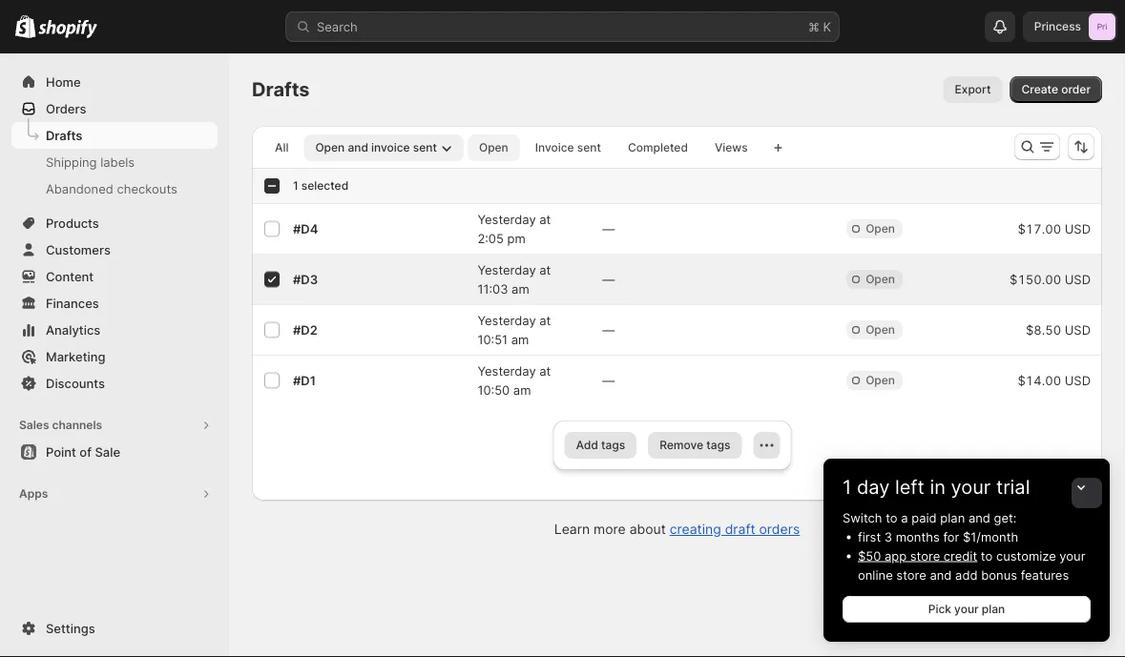 Task type: vqa. For each thing, say whether or not it's contained in the screenshot.
Blog
no



Task type: describe. For each thing, give the bounding box(es) containing it.
trial
[[996, 476, 1030, 499]]

in
[[930, 476, 946, 499]]

customize
[[996, 549, 1056, 564]]

app
[[885, 549, 907, 564]]

switch
[[843, 511, 882, 525]]

discounts link
[[11, 370, 218, 397]]

to customize your online store and add bonus features
[[858, 549, 1086, 583]]

invoice sent link
[[524, 135, 613, 161]]

drafts link
[[11, 122, 218, 149]]

at for yesterday at 10:50 am
[[540, 364, 551, 378]]

$50 app store credit
[[858, 549, 978, 564]]

1 day left in your trial
[[843, 476, 1030, 499]]

and for to
[[930, 568, 952, 583]]

more
[[594, 522, 626, 538]]

paid
[[912, 511, 937, 525]]

first
[[858, 530, 881, 545]]

months
[[896, 530, 940, 545]]

features
[[1021, 568, 1069, 583]]

usd for $8.50 usd
[[1065, 323, 1091, 337]]

sales
[[19, 419, 49, 432]]

creating
[[670, 522, 721, 538]]

open inside dropdown button
[[315, 141, 345, 155]]

11:03 am
[[478, 282, 529, 296]]

usd for $14.00 usd
[[1065, 373, 1091, 388]]

point of sale
[[46, 445, 120, 460]]

views link
[[703, 135, 759, 161]]

open for yesterday at 10:50 am
[[866, 374, 895, 388]]

open for yesterday at 10:51 am
[[866, 323, 895, 337]]

$150.00
[[1010, 272, 1061, 287]]

learn more about creating draft orders
[[554, 522, 800, 538]]

and for switch
[[969, 511, 991, 525]]

orders link
[[11, 95, 218, 122]]

add
[[955, 568, 978, 583]]

content link
[[11, 263, 218, 290]]

order
[[1062, 83, 1091, 96]]

add
[[576, 439, 598, 452]]

add tags
[[576, 439, 625, 452]]

invoice
[[535, 141, 574, 155]]

selected
[[301, 179, 349, 193]]

marketing link
[[11, 344, 218, 370]]

open for yesterday at 2:05 pm
[[866, 222, 895, 236]]

orders
[[46, 101, 86, 116]]

— for yesterday at 10:50 am
[[603, 373, 615, 388]]

sale
[[95, 445, 120, 460]]

#d2 link
[[293, 323, 318, 337]]

search
[[317, 19, 358, 34]]

create
[[1022, 83, 1059, 96]]

apps
[[19, 487, 48, 501]]

remove tags
[[660, 439, 731, 452]]

discounts
[[46, 376, 105, 391]]

abandoned checkouts
[[46, 181, 177, 196]]

point of sale link
[[11, 439, 218, 466]]

yesterday at 2:05 pm
[[478, 212, 551, 246]]

point
[[46, 445, 76, 460]]

analytics link
[[11, 317, 218, 344]]

labels
[[100, 155, 135, 169]]

yesterday at 11:03 am
[[478, 262, 551, 296]]

#d2
[[293, 323, 318, 337]]

$17.00
[[1018, 221, 1061, 236]]

create order link
[[1010, 76, 1102, 103]]

finances link
[[11, 290, 218, 317]]

usd for $150.00 usd
[[1065, 272, 1091, 287]]

products
[[46, 216, 99, 231]]

3
[[885, 530, 892, 545]]

first 3 months for $1/month
[[858, 530, 1019, 545]]

yesterday at 10:50 am
[[478, 364, 551, 398]]

#d3 link
[[293, 272, 318, 287]]

point of sale button
[[0, 439, 229, 466]]

— for yesterday at 2:05 pm
[[603, 221, 615, 236]]

$50
[[858, 549, 881, 564]]

0 horizontal spatial shopify image
[[15, 15, 36, 38]]

1 selected
[[293, 179, 349, 193]]

1 horizontal spatial plan
[[982, 603, 1005, 617]]

#d1 link
[[293, 373, 316, 388]]

open and invoice sent
[[315, 141, 437, 155]]

at for yesterday at 2:05 pm
[[540, 212, 551, 227]]

yesterday for 2:05 pm
[[478, 212, 536, 227]]

1 horizontal spatial drafts
[[252, 78, 310, 101]]

for
[[943, 530, 960, 545]]

all link
[[263, 135, 300, 161]]

creating draft orders link
[[670, 522, 800, 538]]

a
[[901, 511, 908, 525]]

1 day left in your trial button
[[824, 459, 1110, 499]]

0 vertical spatial to
[[886, 511, 898, 525]]

remove tags button
[[648, 432, 742, 459]]

1 for 1 day left in your trial
[[843, 476, 852, 499]]

$8.50 usd
[[1026, 323, 1091, 337]]

$8.50
[[1026, 323, 1061, 337]]

settings
[[46, 621, 95, 636]]

$14.00
[[1018, 373, 1061, 388]]

at for yesterday at 10:51 am
[[540, 313, 551, 328]]



Task type: locate. For each thing, give the bounding box(es) containing it.
tags for add tags
[[601, 439, 625, 452]]

k
[[823, 19, 831, 34]]

remove
[[660, 439, 704, 452]]

products link
[[11, 210, 218, 237]]

2 tags from the left
[[707, 439, 731, 452]]

3 — from the top
[[603, 323, 615, 337]]

usd for $17.00 usd
[[1065, 221, 1091, 236]]

4 usd from the top
[[1065, 373, 1091, 388]]

content
[[46, 269, 94, 284]]

1 vertical spatial your
[[1060, 549, 1086, 564]]

usd right $8.50
[[1065, 323, 1091, 337]]

to left "a"
[[886, 511, 898, 525]]

store down "$50 app store credit"
[[897, 568, 927, 583]]

invoice
[[371, 141, 410, 155]]

at down yesterday at 2:05 pm
[[540, 262, 551, 277]]

#d4
[[293, 221, 318, 236]]

1 vertical spatial 1
[[843, 476, 852, 499]]

4 yesterday from the top
[[478, 364, 536, 378]]

customers
[[46, 242, 111, 257]]

2 sent from the left
[[577, 141, 601, 155]]

plan
[[940, 511, 965, 525], [982, 603, 1005, 617]]

pick your plan
[[928, 603, 1005, 617]]

yesterday up 10:51 am
[[478, 313, 536, 328]]

— right "yesterday at 11:03 am"
[[603, 272, 615, 287]]

yesterday up 11:03 am
[[478, 262, 536, 277]]

and left the invoice
[[348, 141, 368, 155]]

at for yesterday at 11:03 am
[[540, 262, 551, 277]]

day
[[857, 476, 890, 499]]

1 vertical spatial store
[[897, 568, 927, 583]]

1 horizontal spatial 1
[[843, 476, 852, 499]]

yesterday inside "yesterday at 11:03 am"
[[478, 262, 536, 277]]

at inside "yesterday at 11:03 am"
[[540, 262, 551, 277]]

$14.00 usd
[[1018, 373, 1091, 388]]

left
[[895, 476, 925, 499]]

#d3
[[293, 272, 318, 287]]

1 tags from the left
[[601, 439, 625, 452]]

— down invoice sent link
[[603, 221, 615, 236]]

3 at from the top
[[540, 313, 551, 328]]

1 horizontal spatial to
[[981, 549, 993, 564]]

and inside to customize your online store and add bonus features
[[930, 568, 952, 583]]

1 for 1 selected
[[293, 179, 298, 193]]

at down "yesterday at 11:03 am"
[[540, 313, 551, 328]]

your right pick
[[955, 603, 979, 617]]

create order
[[1022, 83, 1091, 96]]

1 horizontal spatial tags
[[707, 439, 731, 452]]

pick
[[928, 603, 952, 617]]

yesterday inside yesterday at 10:50 am
[[478, 364, 536, 378]]

2 vertical spatial your
[[955, 603, 979, 617]]

10:51 am
[[478, 332, 529, 347]]

abandoned
[[46, 181, 113, 196]]

drafts
[[252, 78, 310, 101], [46, 128, 82, 143]]

invoice sent
[[535, 141, 601, 155]]

store down the months
[[910, 549, 940, 564]]

sales channels
[[19, 419, 102, 432]]

add tags button
[[565, 432, 637, 459]]

about
[[630, 522, 666, 538]]

0 horizontal spatial tags
[[601, 439, 625, 452]]

bonus
[[981, 568, 1017, 583]]

yesterday inside yesterday at 2:05 pm
[[478, 212, 536, 227]]

1 usd from the top
[[1065, 221, 1091, 236]]

your up features
[[1060, 549, 1086, 564]]

plan down 'bonus'
[[982, 603, 1005, 617]]

your
[[951, 476, 991, 499], [1060, 549, 1086, 564], [955, 603, 979, 617]]

credit
[[944, 549, 978, 564]]

completed link
[[616, 135, 700, 161]]

— for yesterday at 10:51 am
[[603, 323, 615, 337]]

drafts down 'orders'
[[46, 128, 82, 143]]

1 sent from the left
[[413, 141, 437, 155]]

home link
[[11, 69, 218, 95]]

checkouts
[[117, 181, 177, 196]]

yesterday for 10:51 am
[[478, 313, 536, 328]]

0 horizontal spatial 1
[[293, 179, 298, 193]]

to
[[886, 511, 898, 525], [981, 549, 993, 564]]

0 horizontal spatial plan
[[940, 511, 965, 525]]

home
[[46, 74, 81, 89]]

—
[[603, 221, 615, 236], [603, 272, 615, 287], [603, 323, 615, 337], [603, 373, 615, 388]]

abandoned checkouts link
[[11, 176, 218, 202]]

tags right remove
[[707, 439, 731, 452]]

0 vertical spatial 1
[[293, 179, 298, 193]]

and inside dropdown button
[[348, 141, 368, 155]]

sent inside invoice sent link
[[577, 141, 601, 155]]

all
[[275, 141, 289, 155]]

drafts up all
[[252, 78, 310, 101]]

your inside dropdown button
[[951, 476, 991, 499]]

2:05 pm
[[478, 231, 526, 246]]

open for yesterday at 11:03 am
[[866, 272, 895, 286]]

2 vertical spatial and
[[930, 568, 952, 583]]

yesterday inside yesterday at 10:51 am
[[478, 313, 536, 328]]

— right yesterday at 10:51 am
[[603, 323, 615, 337]]

0 vertical spatial your
[[951, 476, 991, 499]]

1 left day at the bottom right
[[843, 476, 852, 499]]

10:50 am
[[478, 383, 531, 398]]

yesterday for 11:03 am
[[478, 262, 536, 277]]

usd
[[1065, 221, 1091, 236], [1065, 272, 1091, 287], [1065, 323, 1091, 337], [1065, 373, 1091, 388]]

$50 app store credit link
[[858, 549, 978, 564]]

0 horizontal spatial drafts
[[46, 128, 82, 143]]

analytics
[[46, 323, 100, 337]]

plan up for
[[940, 511, 965, 525]]

at up "yesterday at 11:03 am"
[[540, 212, 551, 227]]

1 vertical spatial to
[[981, 549, 993, 564]]

— for yesterday at 11:03 am
[[603, 272, 615, 287]]

finances
[[46, 296, 99, 311]]

1 — from the top
[[603, 221, 615, 236]]

and left the add
[[930, 568, 952, 583]]

1 day left in your trial element
[[824, 509, 1110, 642]]

1 at from the top
[[540, 212, 551, 227]]

apps button
[[11, 481, 218, 508]]

get:
[[994, 511, 1017, 525]]

sent right invoice
[[577, 141, 601, 155]]

sent inside open and invoice sent dropdown button
[[413, 141, 437, 155]]

3 yesterday from the top
[[478, 313, 536, 328]]

usd right '$17.00'
[[1065, 221, 1091, 236]]

1 vertical spatial drafts
[[46, 128, 82, 143]]

$1/month
[[963, 530, 1019, 545]]

2 — from the top
[[603, 272, 615, 287]]

⌘
[[808, 19, 820, 34]]

tags inside button
[[601, 439, 625, 452]]

at inside yesterday at 2:05 pm
[[540, 212, 551, 227]]

$17.00 usd
[[1018, 221, 1091, 236]]

1 horizontal spatial sent
[[577, 141, 601, 155]]

export
[[955, 83, 991, 96]]

settings link
[[11, 616, 218, 642]]

1 horizontal spatial and
[[930, 568, 952, 583]]

1 inside "1 day left in your trial" dropdown button
[[843, 476, 852, 499]]

of
[[80, 445, 92, 460]]

tags
[[601, 439, 625, 452], [707, 439, 731, 452]]

tags inside 'button'
[[707, 439, 731, 452]]

customers link
[[11, 237, 218, 263]]

1 horizontal spatial shopify image
[[38, 20, 98, 39]]

0 vertical spatial drafts
[[252, 78, 310, 101]]

0 vertical spatial plan
[[940, 511, 965, 525]]

1 vertical spatial plan
[[982, 603, 1005, 617]]

tags right add on the bottom right
[[601, 439, 625, 452]]

to inside to customize your online store and add bonus features
[[981, 549, 993, 564]]

princess image
[[1089, 13, 1116, 40]]

learn
[[554, 522, 590, 538]]

sales channels button
[[11, 412, 218, 439]]

tags for remove tags
[[707, 439, 731, 452]]

1 left selected
[[293, 179, 298, 193]]

yesterday for 10:50 am
[[478, 364, 536, 378]]

shopify image
[[15, 15, 36, 38], [38, 20, 98, 39]]

4 — from the top
[[603, 373, 615, 388]]

0 horizontal spatial and
[[348, 141, 368, 155]]

#d1
[[293, 373, 316, 388]]

and up $1/month
[[969, 511, 991, 525]]

at
[[540, 212, 551, 227], [540, 262, 551, 277], [540, 313, 551, 328], [540, 364, 551, 378]]

at inside yesterday at 10:50 am
[[540, 364, 551, 378]]

switch to a paid plan and get:
[[843, 511, 1017, 525]]

channels
[[52, 419, 102, 432]]

store inside to customize your online store and add bonus features
[[897, 568, 927, 583]]

1 vertical spatial and
[[969, 511, 991, 525]]

to down $1/month
[[981, 549, 993, 564]]

sent right the invoice
[[413, 141, 437, 155]]

yesterday up the 2:05 pm
[[478, 212, 536, 227]]

1
[[293, 179, 298, 193], [843, 476, 852, 499]]

at down yesterday at 10:51 am
[[540, 364, 551, 378]]

2 usd from the top
[[1065, 272, 1091, 287]]

princess
[[1034, 20, 1081, 33]]

4 at from the top
[[540, 364, 551, 378]]

2 at from the top
[[540, 262, 551, 277]]

0 vertical spatial store
[[910, 549, 940, 564]]

usd right $150.00
[[1065, 272, 1091, 287]]

store
[[910, 549, 940, 564], [897, 568, 927, 583]]

usd right $14.00 at the right of the page
[[1065, 373, 1091, 388]]

0 horizontal spatial sent
[[413, 141, 437, 155]]

at inside yesterday at 10:51 am
[[540, 313, 551, 328]]

tab list containing all
[[260, 134, 763, 161]]

1 yesterday from the top
[[478, 212, 536, 227]]

$150.00 usd
[[1010, 272, 1091, 287]]

2 yesterday from the top
[[478, 262, 536, 277]]

completed
[[628, 141, 688, 155]]

your inside to customize your online store and add bonus features
[[1060, 549, 1086, 564]]

tab list
[[260, 134, 763, 161]]

0 vertical spatial and
[[348, 141, 368, 155]]

yesterday up 10:50 am
[[478, 364, 536, 378]]

your right in
[[951, 476, 991, 499]]

⌘ k
[[808, 19, 831, 34]]

online
[[858, 568, 893, 583]]

draft
[[725, 522, 756, 538]]

pick your plan link
[[843, 597, 1091, 623]]

open and invoice sent button
[[304, 135, 464, 161]]

0 horizontal spatial to
[[886, 511, 898, 525]]

— up "add tags"
[[603, 373, 615, 388]]

3 usd from the top
[[1065, 323, 1091, 337]]

2 horizontal spatial and
[[969, 511, 991, 525]]



